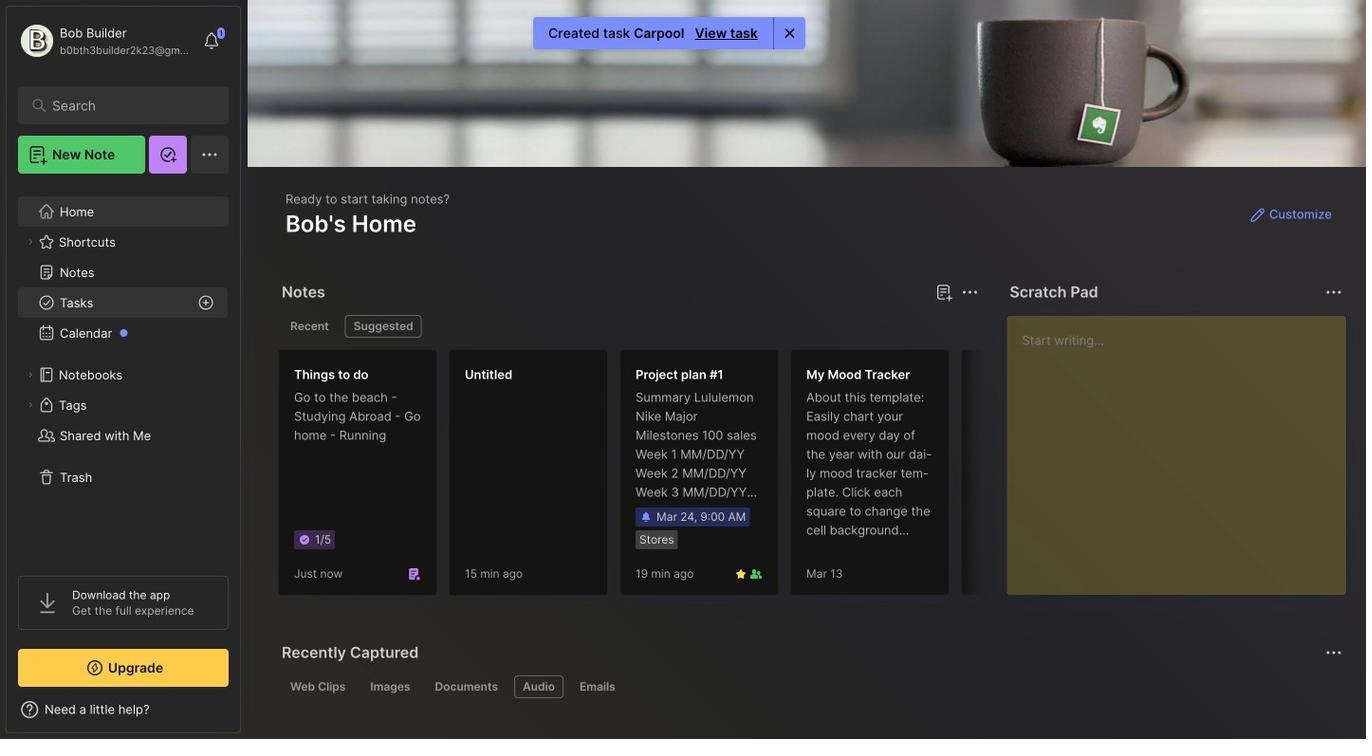Task type: vqa. For each thing, say whether or not it's contained in the screenshot.
rightmost More actions icon
yes



Task type: locate. For each thing, give the bounding box(es) containing it.
2 more actions image from the left
[[1322, 281, 1345, 304]]

expand notebooks image
[[25, 369, 36, 380]]

none search field inside main element
[[52, 94, 203, 117]]

1 vertical spatial tab list
[[282, 675, 1340, 698]]

row group
[[278, 349, 1132, 607]]

tree
[[7, 185, 240, 559]]

0 horizontal spatial more actions field
[[957, 279, 983, 305]]

WHAT'S NEW field
[[7, 694, 240, 725]]

tab
[[282, 315, 337, 338], [345, 315, 422, 338], [282, 675, 354, 698], [362, 675, 419, 698], [426, 675, 507, 698], [514, 675, 563, 698], [571, 675, 624, 698]]

more actions image
[[958, 281, 981, 304], [1322, 281, 1345, 304]]

tab list
[[282, 315, 976, 338], [282, 675, 1340, 698]]

0 horizontal spatial more actions image
[[958, 281, 981, 304]]

1 horizontal spatial more actions field
[[1321, 279, 1347, 305]]

More actions field
[[957, 279, 983, 305], [1321, 279, 1347, 305]]

None search field
[[52, 94, 203, 117]]

1 horizontal spatial more actions image
[[1322, 281, 1345, 304]]

2 more actions field from the left
[[1321, 279, 1347, 305]]

1 more actions image from the left
[[958, 281, 981, 304]]

more actions image for second more actions "field" from left
[[1322, 281, 1345, 304]]

alert
[[533, 17, 805, 49]]

0 vertical spatial tab list
[[282, 315, 976, 338]]



Task type: describe. For each thing, give the bounding box(es) containing it.
expand tags image
[[25, 399, 36, 411]]

main element
[[0, 0, 247, 739]]

Start writing… text field
[[1022, 316, 1345, 580]]

click to collapse image
[[240, 704, 254, 727]]

more actions image for 1st more actions "field" from the left
[[958, 281, 981, 304]]

1 more actions field from the left
[[957, 279, 983, 305]]

Account field
[[18, 22, 194, 60]]

Search text field
[[52, 97, 203, 115]]

tree inside main element
[[7, 185, 240, 559]]

1 tab list from the top
[[282, 315, 976, 338]]

2 tab list from the top
[[282, 675, 1340, 698]]



